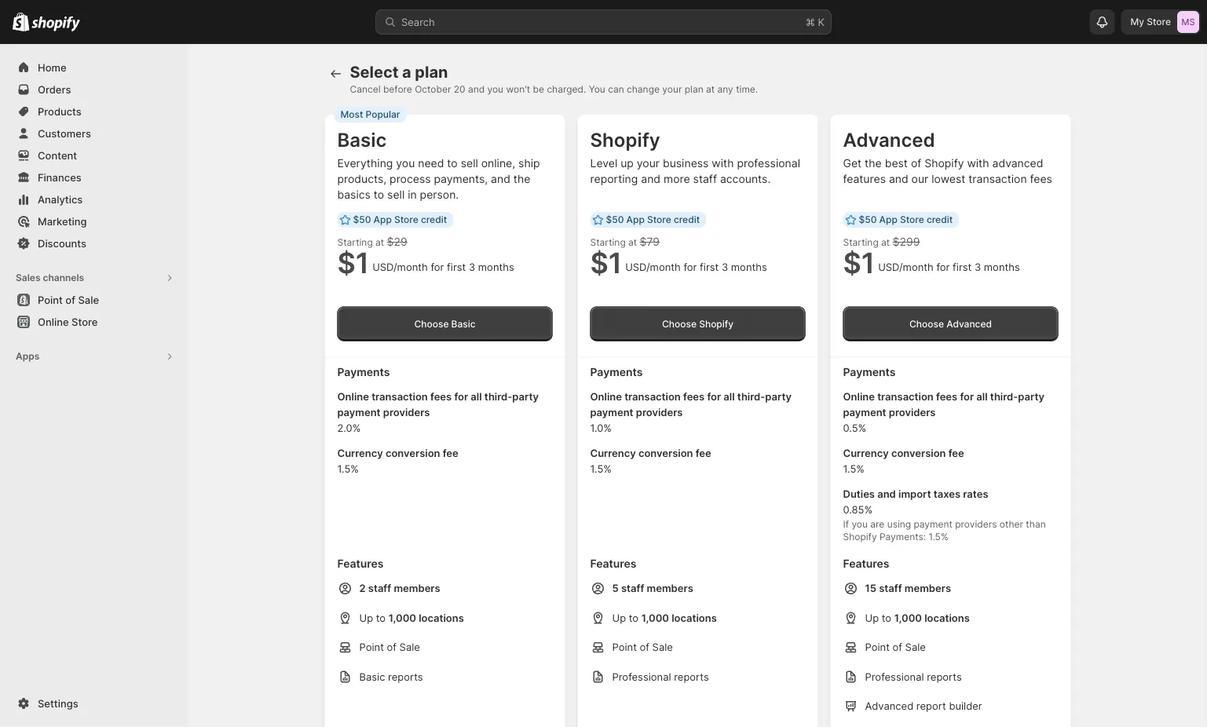 Task type: describe. For each thing, give the bounding box(es) containing it.
sales
[[16, 272, 40, 284]]

popular
[[366, 109, 400, 120]]

point inside point of sale link
[[38, 294, 63, 306]]

transaction for online transaction fees for all third-party payment providers 1.0%
[[625, 391, 681, 403]]

settings
[[38, 698, 78, 710]]

a
[[402, 62, 411, 82]]

choose shopify
[[662, 318, 734, 330]]

staff inside level up your business with professional reporting and more staff accounts.
[[693, 172, 717, 186]]

customers
[[38, 127, 91, 139]]

ship
[[519, 157, 540, 170]]

choose for advanced
[[910, 318, 944, 330]]

point of sale for online transaction fees for all third-party payment providers 0.5%
[[865, 642, 926, 654]]

analytics link
[[9, 189, 179, 211]]

online for online store
[[38, 316, 69, 328]]

your inside level up your business with professional reporting and more staff accounts.
[[637, 157, 660, 170]]

party for advanced
[[1019, 391, 1045, 403]]

currency conversion fee 1.5% for shopify
[[590, 447, 712, 475]]

$50 for shopify
[[606, 214, 624, 225]]

credit for advanced
[[927, 214, 953, 225]]

and inside everything you need to sell online, ship products, process payments, and the basics to sell in person.
[[491, 172, 511, 186]]

$50 app store credit for shopify
[[606, 214, 700, 225]]

online,
[[481, 157, 516, 170]]

shopify image
[[32, 16, 80, 32]]

payment for 2.0%
[[337, 407, 381, 419]]

features
[[843, 172, 886, 186]]

advanced for advanced
[[843, 128, 936, 151]]

payments,
[[434, 172, 488, 186]]

for inside starting at $29 $1 usd/month for first 3 months
[[431, 261, 444, 273]]

marketing link
[[9, 211, 179, 233]]

usd/month for shopify
[[626, 261, 681, 273]]

third- for advanced
[[991, 391, 1019, 403]]

using
[[888, 519, 912, 530]]

online transaction fees for all third-party payment providers 0.5%
[[843, 391, 1045, 434]]

party for shopify
[[766, 391, 792, 403]]

1,000 for shopify
[[642, 612, 669, 624]]

point for online transaction fees for all third-party payment providers 1.0%
[[612, 642, 637, 654]]

currency conversion fee 1.5% for advanced
[[843, 447, 965, 475]]

sales channels
[[16, 272, 84, 284]]

for inside starting at $299 $1 usd/month for first 3 months
[[937, 261, 950, 273]]

store right my
[[1147, 16, 1171, 27]]

currency for shopify
[[590, 447, 636, 460]]

at for advanced
[[882, 237, 890, 248]]

advanced report builder
[[865, 700, 983, 713]]

for inside online transaction fees for all third-party payment providers 2.0%
[[454, 391, 468, 403]]

15
[[865, 583, 877, 595]]

starting for advanced
[[843, 237, 879, 248]]

all for advanced
[[977, 391, 988, 403]]

at inside select a plan cancel before october 20 and you won't be charged. you can change your plan at any time.
[[706, 84, 715, 95]]

starting for shopify
[[590, 237, 626, 248]]

store inside button
[[72, 316, 98, 328]]

list containing 5 staff members
[[590, 581, 806, 728]]

⌘ k
[[806, 16, 825, 28]]

15 staff members
[[865, 583, 951, 595]]

basic reports
[[359, 671, 423, 683]]

cancel
[[350, 84, 381, 95]]

0.5%
[[843, 422, 867, 434]]

list containing 2 staff members
[[337, 581, 553, 728]]

features for advanced
[[843, 557, 890, 570]]

third- for shopify
[[738, 391, 766, 403]]

point of sale for online transaction fees for all third-party payment providers 2.0%
[[359, 642, 420, 654]]

channels
[[43, 272, 84, 284]]

1 members from the left
[[394, 583, 440, 595]]

list containing 15 staff members
[[843, 581, 1059, 728]]

at for shopify
[[629, 237, 637, 248]]

conversion for shopify
[[639, 447, 693, 460]]

1 locations from the left
[[419, 612, 464, 624]]

need
[[418, 157, 444, 170]]

transaction inside the get the best of shopify with advanced features and our lowest transaction fees
[[969, 172, 1027, 186]]

1.0%
[[590, 422, 612, 434]]

duties and import taxes rates 0.85% if you are using payment providers other than shopify payments: 1.5%
[[843, 488, 1046, 543]]

staff for online transaction fees for all third-party payment providers 0.5%
[[879, 583, 902, 595]]

most
[[341, 109, 363, 120]]

the inside everything you need to sell online, ship products, process payments, and the basics to sell in person.
[[514, 172, 531, 186]]

locations for advanced
[[925, 612, 970, 624]]

sale for online transaction fees for all third-party payment providers 1.0%
[[653, 642, 673, 654]]

point of sale inside button
[[38, 294, 99, 306]]

1 conversion from the left
[[386, 447, 440, 460]]

import
[[899, 488, 932, 500]]

can
[[608, 84, 624, 95]]

party inside online transaction fees for all third-party payment providers 2.0%
[[513, 391, 539, 403]]

you
[[589, 84, 606, 95]]

to up 'payments,'
[[447, 157, 458, 170]]

1 vertical spatial basic
[[451, 318, 476, 330]]

home
[[38, 61, 66, 73]]

if
[[843, 519, 849, 530]]

with inside the get the best of shopify with advanced features and our lowest transaction fees
[[968, 157, 990, 170]]

$1 for shopify
[[590, 246, 622, 280]]

starting at $29 $1 usd/month for first 3 months
[[337, 235, 515, 280]]

transaction for online transaction fees for all third-party payment providers 0.5%
[[878, 391, 934, 403]]

customers link
[[9, 123, 179, 145]]

get the best of shopify with advanced features and our lowest transaction fees
[[843, 157, 1053, 186]]

0.85%
[[843, 504, 873, 516]]

lowest
[[932, 172, 966, 186]]

$299
[[893, 235, 920, 249]]

choose basic
[[414, 318, 476, 330]]

charged.
[[547, 84, 586, 95]]

get
[[843, 157, 862, 170]]

marketing
[[38, 215, 87, 227]]

person.
[[420, 188, 459, 202]]

discounts
[[38, 237, 86, 249]]

most popular
[[341, 109, 400, 120]]

up to 1,000 locations for advanced
[[865, 612, 970, 624]]

all inside online transaction fees for all third-party payment providers 2.0%
[[471, 391, 482, 403]]

advanced
[[993, 157, 1044, 170]]

level
[[590, 157, 618, 170]]

products link
[[9, 101, 179, 123]]

payment inside duties and import taxes rates 0.85% if you are using payment providers other than shopify payments: 1.5%
[[914, 519, 953, 530]]

0 vertical spatial plan
[[415, 62, 448, 82]]

payments:
[[880, 531, 926, 543]]

basics
[[337, 188, 371, 202]]

1 up to 1,000 locations from the left
[[359, 612, 464, 624]]

providers for 0.5%
[[889, 407, 936, 419]]

you inside duties and import taxes rates 0.85% if you are using payment providers other than shopify payments: 1.5%
[[852, 519, 868, 530]]

online store link
[[9, 311, 179, 333]]

shopify down starting at $79 $1 usd/month for first 3 months
[[699, 318, 734, 330]]

you inside select a plan cancel before october 20 and you won't be charged. you can change your plan at any time.
[[488, 84, 504, 95]]

conversion for advanced
[[892, 447, 946, 460]]

to for online transaction fees for all third-party payment providers 1.0%
[[629, 612, 639, 624]]

$79
[[640, 235, 660, 249]]

orders
[[38, 83, 71, 95]]

apps
[[16, 351, 39, 362]]

fees for online transaction fees for all third-party payment providers 2.0%
[[431, 391, 452, 403]]

apps button
[[9, 346, 179, 368]]

shopify inside the get the best of shopify with advanced features and our lowest transaction fees
[[925, 157, 964, 170]]

1 vertical spatial advanced
[[947, 318, 992, 330]]

search
[[401, 16, 435, 28]]

0 horizontal spatial sell
[[387, 188, 405, 202]]

my store image
[[1178, 11, 1200, 33]]

and inside level up your business with professional reporting and more staff accounts.
[[641, 172, 661, 186]]

2 staff members
[[359, 583, 440, 595]]

staff for online transaction fees for all third-party payment providers 2.0%
[[368, 583, 391, 595]]

of for online transaction fees for all third-party payment providers 1.0%
[[640, 642, 650, 654]]

sale inside button
[[78, 294, 99, 306]]

basic for basic
[[337, 128, 387, 151]]

1 up from the left
[[359, 612, 373, 624]]

shopify inside duties and import taxes rates 0.85% if you are using payment providers other than shopify payments: 1.5%
[[843, 531, 877, 543]]

to for online transaction fees for all third-party payment providers 2.0%
[[376, 612, 386, 624]]

store for shopify
[[647, 214, 672, 225]]

and inside the get the best of shopify with advanced features and our lowest transaction fees
[[889, 172, 909, 186]]

up to 1,000 locations for shopify
[[612, 612, 717, 624]]

app for advanced
[[880, 214, 898, 225]]

to down products,
[[374, 188, 384, 202]]

home link
[[9, 57, 179, 79]]

discounts link
[[9, 233, 179, 255]]

all for shopify
[[724, 391, 735, 403]]

app for shopify
[[627, 214, 645, 225]]

shopify up up
[[590, 128, 660, 151]]

report
[[917, 700, 947, 713]]

$1 for advanced
[[843, 246, 875, 280]]

rates
[[964, 488, 989, 500]]

online store
[[38, 316, 98, 328]]

usd/month for advanced
[[879, 261, 934, 273]]

select a plan cancel before october 20 and you won't be charged. you can change your plan at any time.
[[350, 62, 758, 95]]

professional for shopify
[[612, 671, 671, 683]]

2
[[359, 583, 366, 595]]

up for shopify
[[612, 612, 626, 624]]

than
[[1026, 519, 1046, 530]]

select
[[350, 62, 399, 82]]

settings link
[[9, 693, 179, 715]]

of inside point of sale link
[[65, 294, 75, 306]]

$50 app store credit for basic
[[353, 214, 447, 225]]

before
[[383, 84, 412, 95]]

months for advanced
[[984, 261, 1020, 273]]

of for online transaction fees for all third-party payment providers 0.5%
[[893, 642, 903, 654]]

payments for shopify
[[590, 365, 643, 379]]

members for shopify
[[647, 583, 694, 595]]

builder
[[949, 700, 983, 713]]



Task type: vqa. For each thing, say whether or not it's contained in the screenshot.
1st THIRD- from right
yes



Task type: locate. For each thing, give the bounding box(es) containing it.
my
[[1131, 16, 1145, 27]]

1 $50 app store credit from the left
[[353, 214, 447, 225]]

0 horizontal spatial first
[[447, 261, 466, 273]]

0 horizontal spatial $50
[[353, 214, 371, 225]]

2 professional from the left
[[865, 671, 924, 683]]

your inside select a plan cancel before october 20 and you won't be charged. you can change your plan at any time.
[[663, 84, 682, 95]]

2 horizontal spatial $1
[[843, 246, 875, 280]]

up down '2'
[[359, 612, 373, 624]]

app for basic
[[374, 214, 392, 225]]

won't
[[506, 84, 531, 95]]

finances
[[38, 171, 82, 183]]

the
[[865, 157, 882, 170], [514, 172, 531, 186]]

months inside starting at $29 $1 usd/month for first 3 months
[[478, 261, 515, 273]]

2 all from the left
[[724, 391, 735, 403]]

third- inside online transaction fees for all third-party payment providers 2.0%
[[485, 391, 513, 403]]

2 fee from the left
[[696, 447, 712, 460]]

3 currency conversion fee 1.5% from the left
[[843, 447, 965, 475]]

2 horizontal spatial $50 app store credit
[[859, 214, 953, 225]]

with up accounts.
[[712, 157, 734, 170]]

2 currency conversion fee 1.5% from the left
[[590, 447, 712, 475]]

$50 down features
[[859, 214, 877, 225]]

payment for 1.0%
[[590, 407, 634, 419]]

and down online,
[[491, 172, 511, 186]]

2 starting from the left
[[590, 237, 626, 248]]

professional reports for advanced
[[865, 671, 962, 683]]

0 horizontal spatial currency conversion fee 1.5%
[[337, 447, 459, 475]]

1.5% for online transaction fees for all third-party payment providers 1.0%
[[590, 463, 612, 475]]

$50 app store credit up $29
[[353, 214, 447, 225]]

features for shopify
[[590, 557, 637, 570]]

first inside starting at $79 $1 usd/month for first 3 months
[[700, 261, 719, 273]]

app up $299
[[880, 214, 898, 225]]

1 party from the left
[[513, 391, 539, 403]]

time.
[[736, 84, 758, 95]]

1.5% for online transaction fees for all third-party payment providers 2.0%
[[337, 463, 359, 475]]

first inside starting at $299 $1 usd/month for first 3 months
[[953, 261, 972, 273]]

all inside online transaction fees for all third-party payment providers 1.0%
[[724, 391, 735, 403]]

up for advanced
[[865, 612, 879, 624]]

2 horizontal spatial currency conversion fee 1.5%
[[843, 447, 965, 475]]

app
[[374, 214, 392, 225], [627, 214, 645, 225], [880, 214, 898, 225]]

point of sale
[[38, 294, 99, 306], [359, 642, 420, 654], [612, 642, 673, 654], [865, 642, 926, 654]]

business
[[663, 157, 709, 170]]

process
[[390, 172, 431, 186]]

online up 2.0%
[[337, 391, 369, 403]]

0 horizontal spatial 1,000
[[389, 612, 416, 624]]

1 horizontal spatial $1
[[590, 246, 622, 280]]

online for online transaction fees for all third-party payment providers 1.0%
[[590, 391, 622, 403]]

3 members from the left
[[905, 583, 951, 595]]

advanced
[[843, 128, 936, 151], [947, 318, 992, 330], [865, 700, 914, 713]]

1 horizontal spatial locations
[[672, 612, 717, 624]]

at inside starting at $29 $1 usd/month for first 3 months
[[376, 237, 384, 248]]

professional
[[737, 157, 801, 170]]

store up $79
[[647, 214, 672, 225]]

transaction for online transaction fees for all third-party payment providers 2.0%
[[372, 391, 428, 403]]

0 horizontal spatial up to 1,000 locations
[[359, 612, 464, 624]]

3 up to 1,000 locations from the left
[[865, 612, 970, 624]]

and inside duties and import taxes rates 0.85% if you are using payment providers other than shopify payments: 1.5%
[[878, 488, 896, 500]]

for up choose basic
[[431, 261, 444, 273]]

2 horizontal spatial usd/month
[[879, 261, 934, 273]]

2 horizontal spatial all
[[977, 391, 988, 403]]

usd/month down $299
[[879, 261, 934, 273]]

0 horizontal spatial party
[[513, 391, 539, 403]]

you right the if
[[852, 519, 868, 530]]

2 horizontal spatial up
[[865, 612, 879, 624]]

features up 5
[[590, 557, 637, 570]]

all
[[471, 391, 482, 403], [724, 391, 735, 403], [977, 391, 988, 403]]

1 app from the left
[[374, 214, 392, 225]]

plan left any
[[685, 84, 704, 95]]

2 horizontal spatial months
[[984, 261, 1020, 273]]

usd/month
[[373, 261, 428, 273], [626, 261, 681, 273], [879, 261, 934, 273]]

members for advanced
[[905, 583, 951, 595]]

1 horizontal spatial plan
[[685, 84, 704, 95]]

0 horizontal spatial currency
[[337, 447, 383, 460]]

3 inside starting at $29 $1 usd/month for first 3 months
[[469, 261, 475, 273]]

0 horizontal spatial conversion
[[386, 447, 440, 460]]

professional for advanced
[[865, 671, 924, 683]]

for down choose shopify link
[[707, 391, 721, 403]]

3 months from the left
[[984, 261, 1020, 273]]

to for online transaction fees for all third-party payment providers 0.5%
[[882, 612, 892, 624]]

3 usd/month from the left
[[879, 261, 934, 273]]

providers for 1.0%
[[636, 407, 683, 419]]

online inside online transaction fees for all third-party payment providers 0.5%
[[843, 391, 875, 403]]

plan up october
[[415, 62, 448, 82]]

2 third- from the left
[[738, 391, 766, 403]]

up
[[621, 157, 634, 170]]

credit up starting at $79 $1 usd/month for first 3 months
[[674, 214, 700, 225]]

0 horizontal spatial months
[[478, 261, 515, 273]]

first for advanced
[[953, 261, 972, 273]]

sales channels button
[[9, 267, 179, 289]]

1 starting from the left
[[337, 237, 373, 248]]

2 party from the left
[[766, 391, 792, 403]]

1.5% down the 1.0%
[[590, 463, 612, 475]]

2 first from the left
[[700, 261, 719, 273]]

our
[[912, 172, 929, 186]]

october
[[415, 84, 451, 95]]

sale for online transaction fees for all third-party payment providers 0.5%
[[906, 642, 926, 654]]

usd/month inside starting at $79 $1 usd/month for first 3 months
[[626, 261, 681, 273]]

point for online transaction fees for all third-party payment providers 2.0%
[[359, 642, 384, 654]]

shopify image
[[13, 12, 29, 31]]

starting for basic
[[337, 237, 373, 248]]

products
[[38, 105, 82, 117]]

2 horizontal spatial starting
[[843, 237, 879, 248]]

3 app from the left
[[880, 214, 898, 225]]

starting left $79
[[590, 237, 626, 248]]

store
[[1147, 16, 1171, 27], [394, 214, 419, 225], [647, 214, 672, 225], [900, 214, 925, 225], [72, 316, 98, 328]]

to down 15 staff members
[[882, 612, 892, 624]]

1 horizontal spatial with
[[968, 157, 990, 170]]

2.0%
[[337, 422, 361, 434]]

0 horizontal spatial usd/month
[[373, 261, 428, 273]]

with left advanced
[[968, 157, 990, 170]]

1 horizontal spatial members
[[647, 583, 694, 595]]

the inside the get the best of shopify with advanced features and our lowest transaction fees
[[865, 157, 882, 170]]

2 horizontal spatial credit
[[927, 214, 953, 225]]

0 horizontal spatial your
[[637, 157, 660, 170]]

2 horizontal spatial first
[[953, 261, 972, 273]]

1 horizontal spatial currency conversion fee 1.5%
[[590, 447, 712, 475]]

2 app from the left
[[627, 214, 645, 225]]

providers inside online transaction fees for all third-party payment providers 1.0%
[[636, 407, 683, 419]]

staff
[[693, 172, 717, 186], [368, 583, 391, 595], [621, 583, 645, 595], [879, 583, 902, 595]]

1.5% for online transaction fees for all third-party payment providers 0.5%
[[843, 463, 865, 475]]

point of sale button
[[0, 289, 189, 311]]

2 with from the left
[[968, 157, 990, 170]]

at left any
[[706, 84, 715, 95]]

1 horizontal spatial $50 app store credit
[[606, 214, 700, 225]]

store for advanced
[[900, 214, 925, 225]]

currency for advanced
[[843, 447, 889, 460]]

currency conversion fee 1.5% down 2.0%
[[337, 447, 459, 475]]

2 1,000 from the left
[[642, 612, 669, 624]]

3 $1 from the left
[[843, 246, 875, 280]]

professional
[[612, 671, 671, 683], [865, 671, 924, 683]]

1 horizontal spatial choose
[[662, 318, 697, 330]]

2 credit from the left
[[674, 214, 700, 225]]

3 payments from the left
[[843, 365, 896, 379]]

point down 15
[[865, 642, 890, 654]]

sell up 'payments,'
[[461, 157, 478, 170]]

3 inside starting at $79 $1 usd/month for first 3 months
[[722, 261, 728, 273]]

transaction inside online transaction fees for all third-party payment providers 2.0%
[[372, 391, 428, 403]]

reports for advanced
[[927, 671, 962, 683]]

0 vertical spatial your
[[663, 84, 682, 95]]

1 horizontal spatial party
[[766, 391, 792, 403]]

2 horizontal spatial $50
[[859, 214, 877, 225]]

online up the 1.0%
[[590, 391, 622, 403]]

sale for online transaction fees for all third-party payment providers 2.0%
[[400, 642, 420, 654]]

staff right '2'
[[368, 583, 391, 595]]

payments up 0.5% in the right of the page
[[843, 365, 896, 379]]

1 $50 from the left
[[353, 214, 371, 225]]

1 with from the left
[[712, 157, 734, 170]]

point of sale up online store
[[38, 294, 99, 306]]

0 horizontal spatial professional reports
[[612, 671, 709, 683]]

choose for shopify
[[662, 318, 697, 330]]

members right 5
[[647, 583, 694, 595]]

1 vertical spatial your
[[637, 157, 660, 170]]

$1 inside starting at $79 $1 usd/month for first 3 months
[[590, 246, 622, 280]]

at inside starting at $79 $1 usd/month for first 3 months
[[629, 237, 637, 248]]

0 horizontal spatial plan
[[415, 62, 448, 82]]

and right duties
[[878, 488, 896, 500]]

months up choose shopify
[[731, 261, 767, 273]]

sell left in on the left of the page
[[387, 188, 405, 202]]

⌘
[[806, 16, 815, 28]]

point of sale down 5 staff members
[[612, 642, 673, 654]]

usd/month down $79
[[626, 261, 681, 273]]

advanced up best
[[843, 128, 936, 151]]

finances link
[[9, 167, 179, 189]]

0 horizontal spatial the
[[514, 172, 531, 186]]

best
[[885, 157, 908, 170]]

1 vertical spatial sell
[[387, 188, 405, 202]]

you inside everything you need to sell online, ship products, process payments, and the basics to sell in person.
[[396, 157, 415, 170]]

1 1,000 from the left
[[389, 612, 416, 624]]

locations down 5 staff members
[[672, 612, 717, 624]]

for up choose shopify
[[684, 261, 697, 273]]

credit down person.
[[421, 214, 447, 225]]

0 horizontal spatial choose
[[414, 318, 449, 330]]

at left $299
[[882, 237, 890, 248]]

and inside select a plan cancel before october 20 and you won't be charged. you can change your plan at any time.
[[468, 84, 485, 95]]

$1 left $299
[[843, 246, 875, 280]]

1 reports from the left
[[388, 671, 423, 683]]

2 $50 app store credit from the left
[[606, 214, 700, 225]]

2 horizontal spatial reports
[[927, 671, 962, 683]]

$1 inside starting at $299 $1 usd/month for first 3 months
[[843, 246, 875, 280]]

my store
[[1131, 16, 1171, 27]]

of for online transaction fees for all third-party payment providers 2.0%
[[387, 642, 397, 654]]

1 horizontal spatial 3
[[722, 261, 728, 273]]

2 horizontal spatial conversion
[[892, 447, 946, 460]]

3 up choose basic
[[469, 261, 475, 273]]

fees for online transaction fees for all third-party payment providers 1.0%
[[684, 391, 705, 403]]

of down 5 staff members
[[640, 642, 650, 654]]

k
[[818, 16, 825, 28]]

credit up starting at $299 $1 usd/month for first 3 months
[[927, 214, 953, 225]]

choose down starting at $299 $1 usd/month for first 3 months
[[910, 318, 944, 330]]

usd/month for basic
[[373, 261, 428, 273]]

0 horizontal spatial app
[[374, 214, 392, 225]]

0 vertical spatial you
[[488, 84, 504, 95]]

first up choose basic
[[447, 261, 466, 273]]

conversion up import
[[892, 447, 946, 460]]

content
[[38, 149, 77, 161]]

1 fee from the left
[[443, 447, 459, 460]]

at left $79
[[629, 237, 637, 248]]

3 starting from the left
[[843, 237, 879, 248]]

providers
[[383, 407, 430, 419], [636, 407, 683, 419], [889, 407, 936, 419], [956, 519, 997, 530]]

taxes
[[934, 488, 961, 500]]

$50 for advanced
[[859, 214, 877, 225]]

point down 5
[[612, 642, 637, 654]]

choose basic link
[[337, 307, 553, 341]]

20
[[454, 84, 466, 95]]

first
[[447, 261, 466, 273], [700, 261, 719, 273], [953, 261, 972, 273]]

1 vertical spatial plan
[[685, 84, 704, 95]]

3 features from the left
[[843, 557, 890, 570]]

months for basic
[[478, 261, 515, 273]]

currency down 0.5% in the right of the page
[[843, 447, 889, 460]]

1.5% inside duties and import taxes rates 0.85% if you are using payment providers other than shopify payments: 1.5%
[[929, 531, 949, 543]]

analytics
[[38, 193, 83, 205]]

basic
[[337, 128, 387, 151], [451, 318, 476, 330], [359, 671, 385, 683]]

1 horizontal spatial the
[[865, 157, 882, 170]]

3 third- from the left
[[991, 391, 1019, 403]]

$29
[[387, 235, 408, 249]]

3 currency from the left
[[843, 447, 889, 460]]

the down the ship
[[514, 172, 531, 186]]

2 horizontal spatial choose
[[910, 318, 944, 330]]

1.5% down 2.0%
[[337, 463, 359, 475]]

online transaction fees for all third-party payment providers 1.0%
[[590, 391, 792, 434]]

currency conversion fee 1.5% up import
[[843, 447, 965, 475]]

online for online transaction fees for all third-party payment providers 0.5%
[[843, 391, 875, 403]]

all inside online transaction fees for all third-party payment providers 0.5%
[[977, 391, 988, 403]]

online inside online transaction fees for all third-party payment providers 2.0%
[[337, 391, 369, 403]]

3 $50 app store credit from the left
[[859, 214, 953, 225]]

1 horizontal spatial starting
[[590, 237, 626, 248]]

2 reports from the left
[[674, 671, 709, 683]]

usd/month inside starting at $29 $1 usd/month for first 3 months
[[373, 261, 428, 273]]

first for basic
[[447, 261, 466, 273]]

accounts.
[[720, 172, 771, 186]]

choose advanced
[[910, 318, 992, 330]]

2 up to 1,000 locations from the left
[[612, 612, 717, 624]]

2 $1 from the left
[[590, 246, 622, 280]]

fee for shopify
[[696, 447, 712, 460]]

locations for shopify
[[672, 612, 717, 624]]

$50 app store credit for advanced
[[859, 214, 953, 225]]

sale
[[78, 294, 99, 306], [400, 642, 420, 654], [653, 642, 673, 654], [906, 642, 926, 654]]

for down choose basic link
[[454, 391, 468, 403]]

1 horizontal spatial features
[[590, 557, 637, 570]]

1 horizontal spatial professional reports
[[865, 671, 962, 683]]

3 locations from the left
[[925, 612, 970, 624]]

staff right 5
[[621, 583, 645, 595]]

fees for online transaction fees for all third-party payment providers 0.5%
[[937, 391, 958, 403]]

up to 1,000 locations down 15 staff members
[[865, 612, 970, 624]]

0 horizontal spatial locations
[[419, 612, 464, 624]]

third- inside online transaction fees for all third-party payment providers 1.0%
[[738, 391, 766, 403]]

1 horizontal spatial third-
[[738, 391, 766, 403]]

2 horizontal spatial third-
[[991, 391, 1019, 403]]

choose down starting at $29 $1 usd/month for first 3 months
[[414, 318, 449, 330]]

0 horizontal spatial members
[[394, 583, 440, 595]]

0 horizontal spatial $50 app store credit
[[353, 214, 447, 225]]

months for shopify
[[731, 261, 767, 273]]

1 horizontal spatial your
[[663, 84, 682, 95]]

3 3 from the left
[[975, 261, 981, 273]]

third-
[[485, 391, 513, 403], [738, 391, 766, 403], [991, 391, 1019, 403]]

for
[[431, 261, 444, 273], [684, 261, 697, 273], [937, 261, 950, 273], [454, 391, 468, 403], [707, 391, 721, 403], [960, 391, 974, 403]]

1 choose from the left
[[414, 318, 449, 330]]

1 horizontal spatial usd/month
[[626, 261, 681, 273]]

your
[[663, 84, 682, 95], [637, 157, 660, 170]]

up
[[359, 612, 373, 624], [612, 612, 626, 624], [865, 612, 879, 624]]

online transaction fees for all third-party payment providers 2.0%
[[337, 391, 539, 434]]

5
[[612, 583, 619, 595]]

2 horizontal spatial app
[[880, 214, 898, 225]]

2 conversion from the left
[[639, 447, 693, 460]]

$50 app store credit up $79
[[606, 214, 700, 225]]

first inside starting at $29 $1 usd/month for first 3 months
[[447, 261, 466, 273]]

online
[[38, 316, 69, 328], [337, 391, 369, 403], [590, 391, 622, 403], [843, 391, 875, 403]]

1 features from the left
[[337, 557, 384, 570]]

party inside online transaction fees for all third-party payment providers 0.5%
[[1019, 391, 1045, 403]]

1 payments from the left
[[337, 365, 390, 379]]

transaction inside online transaction fees for all third-party payment providers 1.0%
[[625, 391, 681, 403]]

providers for 2.0%
[[383, 407, 430, 419]]

0 horizontal spatial all
[[471, 391, 482, 403]]

0 horizontal spatial payments
[[337, 365, 390, 379]]

2 vertical spatial you
[[852, 519, 868, 530]]

1 horizontal spatial app
[[627, 214, 645, 225]]

online inside button
[[38, 316, 69, 328]]

2 horizontal spatial members
[[905, 583, 951, 595]]

content link
[[9, 145, 179, 167]]

1 horizontal spatial currency
[[590, 447, 636, 460]]

1 vertical spatial the
[[514, 172, 531, 186]]

app up $29
[[374, 214, 392, 225]]

2 members from the left
[[647, 583, 694, 595]]

2 features from the left
[[590, 557, 637, 570]]

any
[[718, 84, 734, 95]]

2 horizontal spatial fee
[[949, 447, 965, 460]]

are
[[871, 519, 885, 530]]

reporting
[[590, 172, 638, 186]]

2 horizontal spatial payments
[[843, 365, 896, 379]]

1 first from the left
[[447, 261, 466, 273]]

1 horizontal spatial all
[[724, 391, 735, 403]]

up to 1,000 locations down 5 staff members
[[612, 612, 717, 624]]

0 horizontal spatial you
[[396, 157, 415, 170]]

1,000 down 15 staff members
[[895, 612, 922, 624]]

currency down 2.0%
[[337, 447, 383, 460]]

0 horizontal spatial fee
[[443, 447, 459, 460]]

0 horizontal spatial with
[[712, 157, 734, 170]]

for inside online transaction fees for all third-party payment providers 0.5%
[[960, 391, 974, 403]]

months inside starting at $299 $1 usd/month for first 3 months
[[984, 261, 1020, 273]]

$50 app store credit up $299
[[859, 214, 953, 225]]

3 up from the left
[[865, 612, 879, 624]]

3 credit from the left
[[927, 214, 953, 225]]

2 horizontal spatial you
[[852, 519, 868, 530]]

at inside starting at $299 $1 usd/month for first 3 months
[[882, 237, 890, 248]]

for inside starting at $79 $1 usd/month for first 3 months
[[684, 261, 697, 273]]

2 3 from the left
[[722, 261, 728, 273]]

you
[[488, 84, 504, 95], [396, 157, 415, 170], [852, 519, 868, 530]]

with
[[712, 157, 734, 170], [968, 157, 990, 170]]

point of sale for online transaction fees for all third-party payment providers 1.0%
[[612, 642, 673, 654]]

transaction inside online transaction fees for all third-party payment providers 0.5%
[[878, 391, 934, 403]]

starting left $29
[[337, 237, 373, 248]]

1 vertical spatial you
[[396, 157, 415, 170]]

of inside the get the best of shopify with advanced features and our lowest transaction fees
[[911, 157, 922, 170]]

1 horizontal spatial fee
[[696, 447, 712, 460]]

1 professional reports from the left
[[612, 671, 709, 683]]

point of sale down 15 staff members
[[865, 642, 926, 654]]

professional reports for shopify
[[612, 671, 709, 683]]

advanced for advanced report builder
[[865, 700, 914, 713]]

providers inside online transaction fees for all third-party payment providers 2.0%
[[383, 407, 430, 419]]

0 horizontal spatial credit
[[421, 214, 447, 225]]

2 up from the left
[[612, 612, 626, 624]]

2 currency from the left
[[590, 447, 636, 460]]

months inside starting at $79 $1 usd/month for first 3 months
[[731, 261, 767, 273]]

choose for basic
[[414, 318, 449, 330]]

features up '2'
[[337, 557, 384, 570]]

starting inside starting at $29 $1 usd/month for first 3 months
[[337, 237, 373, 248]]

payment inside online transaction fees for all third-party payment providers 2.0%
[[337, 407, 381, 419]]

more
[[664, 172, 690, 186]]

1 currency conversion fee 1.5% from the left
[[337, 447, 459, 475]]

currency conversion fee 1.5% down the 1.0%
[[590, 447, 712, 475]]

fee
[[443, 447, 459, 460], [696, 447, 712, 460], [949, 447, 965, 460]]

0 vertical spatial sell
[[461, 157, 478, 170]]

2 payments from the left
[[590, 365, 643, 379]]

3 up choose shopify
[[722, 261, 728, 273]]

3 party from the left
[[1019, 391, 1045, 403]]

list
[[337, 389, 553, 543], [590, 389, 806, 543], [843, 389, 1059, 543], [337, 581, 553, 728], [590, 581, 806, 728], [843, 581, 1059, 728]]

fee for advanced
[[949, 447, 965, 460]]

1 horizontal spatial first
[[700, 261, 719, 273]]

2 months from the left
[[731, 261, 767, 273]]

level up your business with professional reporting and more staff accounts.
[[590, 157, 801, 186]]

the up features
[[865, 157, 882, 170]]

be
[[533, 84, 544, 95]]

$50
[[353, 214, 371, 225], [606, 214, 624, 225], [859, 214, 877, 225]]

$1 left $79
[[590, 246, 622, 280]]

1 horizontal spatial payments
[[590, 365, 643, 379]]

with inside level up your business with professional reporting and more staff accounts.
[[712, 157, 734, 170]]

to down 2 staff members on the bottom left of the page
[[376, 612, 386, 624]]

3 up choose advanced
[[975, 261, 981, 273]]

1 horizontal spatial credit
[[674, 214, 700, 225]]

first up choose shopify
[[700, 261, 719, 273]]

providers inside online transaction fees for all third-party payment providers 0.5%
[[889, 407, 936, 419]]

of down 15 staff members
[[893, 642, 903, 654]]

starting inside starting at $79 $1 usd/month for first 3 months
[[590, 237, 626, 248]]

up down 15
[[865, 612, 879, 624]]

at
[[706, 84, 715, 95], [376, 237, 384, 248], [629, 237, 637, 248], [882, 237, 890, 248]]

2 professional reports from the left
[[865, 671, 962, 683]]

2 vertical spatial advanced
[[865, 700, 914, 713]]

0 horizontal spatial up
[[359, 612, 373, 624]]

starting at $79 $1 usd/month for first 3 months
[[590, 235, 767, 280]]

usd/month inside starting at $299 $1 usd/month for first 3 months
[[879, 261, 934, 273]]

1 all from the left
[[471, 391, 482, 403]]

0 horizontal spatial professional
[[612, 671, 671, 683]]

3 inside starting at $299 $1 usd/month for first 3 months
[[975, 261, 981, 273]]

everything
[[337, 157, 393, 170]]

3 conversion from the left
[[892, 447, 946, 460]]

1,000 for advanced
[[895, 612, 922, 624]]

2 horizontal spatial up to 1,000 locations
[[865, 612, 970, 624]]

2 locations from the left
[[672, 612, 717, 624]]

$50 down basics
[[353, 214, 371, 225]]

payment inside online transaction fees for all third-party payment providers 0.5%
[[843, 407, 887, 419]]

fees down advanced
[[1030, 172, 1053, 186]]

reports for shopify
[[674, 671, 709, 683]]

advanced inside 'list'
[[865, 700, 914, 713]]

1 horizontal spatial 1,000
[[642, 612, 669, 624]]

starting at $299 $1 usd/month for first 3 months
[[843, 235, 1020, 280]]

1 horizontal spatial professional
[[865, 671, 924, 683]]

to
[[447, 157, 458, 170], [374, 188, 384, 202], [376, 612, 386, 624], [629, 612, 639, 624], [882, 612, 892, 624]]

orders link
[[9, 79, 179, 101]]

2 horizontal spatial locations
[[925, 612, 970, 624]]

1 $1 from the left
[[337, 246, 369, 280]]

in
[[408, 188, 417, 202]]

app up $79
[[627, 214, 645, 225]]

at for basic
[[376, 237, 384, 248]]

fees inside online transaction fees for all third-party payment providers 1.0%
[[684, 391, 705, 403]]

fees inside online transaction fees for all third-party payment providers 2.0%
[[431, 391, 452, 403]]

basic inside 'list'
[[359, 671, 385, 683]]

0 horizontal spatial 3
[[469, 261, 475, 273]]

fees down choose basic link
[[431, 391, 452, 403]]

of up basic reports
[[387, 642, 397, 654]]

fees inside online transaction fees for all third-party payment providers 0.5%
[[937, 391, 958, 403]]

store for basic
[[394, 214, 419, 225]]

2 horizontal spatial party
[[1019, 391, 1045, 403]]

2 horizontal spatial currency
[[843, 447, 889, 460]]

1.5% up duties
[[843, 463, 865, 475]]

point down sales channels
[[38, 294, 63, 306]]

0 horizontal spatial features
[[337, 557, 384, 570]]

payments
[[337, 365, 390, 379], [590, 365, 643, 379], [843, 365, 896, 379]]

3 for advanced
[[975, 261, 981, 273]]

shopify up lowest
[[925, 157, 964, 170]]

party inside online transaction fees for all third-party payment providers 1.0%
[[766, 391, 792, 403]]

choose shopify link
[[590, 307, 806, 341]]

1 months from the left
[[478, 261, 515, 273]]

1 usd/month from the left
[[373, 261, 428, 273]]

advanced left report
[[865, 700, 914, 713]]

online inside online transaction fees for all third-party payment providers 1.0%
[[590, 391, 622, 403]]

providers inside duties and import taxes rates 0.85% if you are using payment providers other than shopify payments: 1.5%
[[956, 519, 997, 530]]

sale down 5 staff members
[[653, 642, 673, 654]]

store up $29
[[394, 214, 419, 225]]

3 for basic
[[469, 261, 475, 273]]

3 1,000 from the left
[[895, 612, 922, 624]]

staff for online transaction fees for all third-party payment providers 1.0%
[[621, 583, 645, 595]]

other
[[1000, 519, 1024, 530]]

choose down starting at $79 $1 usd/month for first 3 months
[[662, 318, 697, 330]]

first for shopify
[[700, 261, 719, 273]]

0 horizontal spatial $1
[[337, 246, 369, 280]]

credit for basic
[[421, 214, 447, 225]]

fee down online transaction fees for all third-party payment providers 2.0%
[[443, 447, 459, 460]]

2 choose from the left
[[662, 318, 697, 330]]

features up 15
[[843, 557, 890, 570]]

shopify
[[590, 128, 660, 151], [925, 157, 964, 170], [699, 318, 734, 330], [843, 531, 877, 543]]

1 credit from the left
[[421, 214, 447, 225]]

third- inside online transaction fees for all third-party payment providers 0.5%
[[991, 391, 1019, 403]]

2 usd/month from the left
[[626, 261, 681, 273]]

online up 0.5% in the right of the page
[[843, 391, 875, 403]]

1 horizontal spatial sell
[[461, 157, 478, 170]]

1 professional from the left
[[612, 671, 671, 683]]

for inside online transaction fees for all third-party payment providers 1.0%
[[707, 391, 721, 403]]

point for online transaction fees for all third-party payment providers 0.5%
[[865, 642, 890, 654]]

0 horizontal spatial reports
[[388, 671, 423, 683]]

1 third- from the left
[[485, 391, 513, 403]]

$50 for basic
[[353, 214, 371, 225]]

you left won't
[[488, 84, 504, 95]]

1 horizontal spatial reports
[[674, 671, 709, 683]]

payment for 0.5%
[[843, 407, 887, 419]]

3 choose from the left
[[910, 318, 944, 330]]

fees inside the get the best of shopify with advanced features and our lowest transaction fees
[[1030, 172, 1053, 186]]

payment up 'payments:'
[[914, 519, 953, 530]]

3 all from the left
[[977, 391, 988, 403]]

payments for advanced
[[843, 365, 896, 379]]

3 for shopify
[[722, 261, 728, 273]]

professional reports
[[612, 671, 709, 683], [865, 671, 962, 683]]

1 horizontal spatial months
[[731, 261, 767, 273]]

payment up 0.5% in the right of the page
[[843, 407, 887, 419]]

3 reports from the left
[[927, 671, 962, 683]]

3 $50 from the left
[[859, 214, 877, 225]]

$1 inside starting at $29 $1 usd/month for first 3 months
[[337, 246, 369, 280]]

0 horizontal spatial third-
[[485, 391, 513, 403]]

2 horizontal spatial 3
[[975, 261, 981, 273]]

payment inside online transaction fees for all third-party payment providers 1.0%
[[590, 407, 634, 419]]

2 $50 from the left
[[606, 214, 624, 225]]

starting left $299
[[843, 237, 879, 248]]

online for online transaction fees for all third-party payment providers 2.0%
[[337, 391, 369, 403]]

1 3 from the left
[[469, 261, 475, 273]]

payment up the 1.0%
[[590, 407, 634, 419]]

for down choose advanced link
[[960, 391, 974, 403]]

starting inside starting at $299 $1 usd/month for first 3 months
[[843, 237, 879, 248]]

0 vertical spatial advanced
[[843, 128, 936, 151]]

basic for basic reports
[[359, 671, 385, 683]]

members right 15
[[905, 583, 951, 595]]

$1 for basic
[[337, 246, 369, 280]]

1 horizontal spatial you
[[488, 84, 504, 95]]

3 first from the left
[[953, 261, 972, 273]]

3 fee from the left
[[949, 447, 965, 460]]

everything you need to sell online, ship products, process payments, and the basics to sell in person.
[[337, 157, 540, 202]]

1 currency from the left
[[337, 447, 383, 460]]



